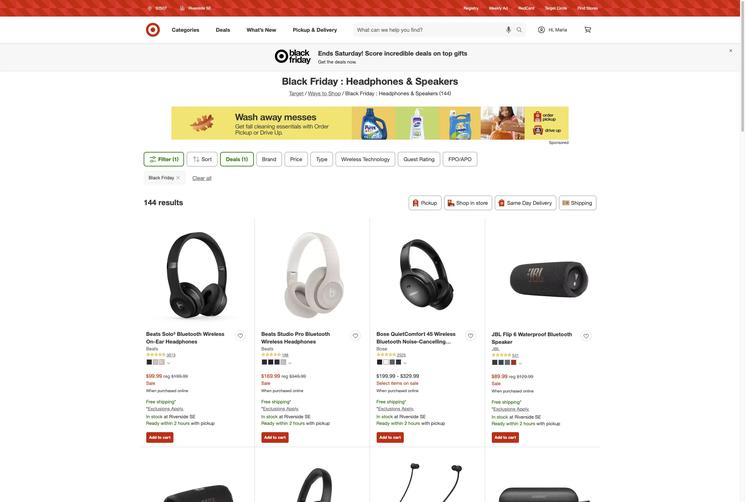 Task type: describe. For each thing, give the bounding box(es) containing it.
shipping for $99.99
[[157, 399, 174, 405]]

stock for $99.99
[[151, 414, 163, 420]]

registry link
[[464, 5, 479, 11]]

exclusions for $99.99
[[148, 406, 170, 412]]

free shipping * * exclusions apply. in stock at  riverside se ready within 2 hours with pickup for $129.99
[[492, 400, 561, 427]]

exclusions for $89.99
[[494, 407, 516, 412]]

black friday : headphones & speakers target / ways to shop / black friday : headphones & speakers (144)
[[282, 75, 459, 97]]

brand button
[[257, 152, 282, 167]]

add to cart for $199.99
[[380, 435, 401, 440]]

$99.99
[[146, 373, 162, 380]]

shipping for $199.99
[[387, 399, 405, 405]]

ways
[[308, 90, 321, 97]]

within for $199.99
[[391, 421, 404, 427]]

sort
[[202, 156, 212, 163]]

gold image
[[159, 360, 165, 365]]

free shipping * * exclusions apply. in stock at  riverside se ready within 2 hours with pickup for $199.99
[[146, 399, 215, 427]]

2 / from the left
[[343, 90, 344, 97]]

within for $169.99
[[276, 421, 288, 427]]

navy image
[[275, 360, 280, 365]]

target circle
[[545, 6, 568, 11]]

shop in store
[[457, 200, 488, 206]]

stock for $199.99
[[382, 414, 393, 420]]

free for $99.99
[[146, 399, 155, 405]]

delivery for same day delivery
[[533, 200, 553, 206]]

$199.99 inside $99.99 reg $199.99 sale when purchased online
[[172, 374, 188, 379]]

$89.99
[[492, 373, 508, 380]]

bluetooth inside beats solo³ bluetooth wireless on-ear headphones
[[177, 331, 202, 338]]

add to cart button for $199.99
[[377, 433, 404, 443]]

price
[[290, 156, 302, 163]]

shipping for $169.99
[[272, 399, 290, 405]]

cancelling
[[419, 339, 446, 345]]

to inside the black friday : headphones & speakers target / ways to shop / black friday : headphones & speakers (144)
[[322, 90, 327, 97]]

beats up deep brown icon
[[262, 346, 274, 352]]

select
[[377, 381, 390, 386]]

riverside se button
[[176, 2, 216, 14]]

$169.99
[[262, 373, 280, 380]]

black for black friday : headphones & speakers target / ways to shop / black friday : headphones & speakers (144)
[[282, 75, 308, 87]]

0 vertical spatial :
[[341, 75, 344, 87]]

store
[[476, 200, 488, 206]]

on for deals
[[434, 50, 441, 57]]

2525 link
[[377, 352, 479, 358]]

pickup for pickup & delivery
[[293, 26, 310, 33]]

beats studio pro bluetooth wireless headphones link
[[262, 331, 348, 346]]

quietcomfort
[[391, 331, 426, 338]]

$99.99 reg $199.99 sale when purchased online
[[146, 373, 188, 393]]

all colors image for $329.99
[[404, 362, 407, 365]]

ways to shop link
[[308, 90, 341, 97]]

pickup button
[[409, 196, 442, 210]]

free shipping * * exclusions apply. in stock at  riverside se ready within 2 hours with pickup for $329.99
[[377, 399, 445, 427]]

se for beats studio pro bluetooth wireless headphones
[[305, 414, 311, 420]]

add for $169.99
[[265, 435, 272, 440]]

results
[[159, 198, 183, 207]]

speaker
[[492, 339, 513, 346]]

purchased for $89.99
[[504, 389, 523, 394]]

in for $99.99
[[146, 414, 150, 420]]

hours for $199.99
[[178, 421, 190, 427]]

wireless inside beats solo³ bluetooth wireless on-ear headphones
[[203, 331, 225, 338]]

circle
[[557, 6, 568, 11]]

search button
[[514, 23, 530, 38]]

beats link for wireless
[[262, 346, 274, 352]]

add to cart for $169.99
[[265, 435, 286, 440]]

sale
[[410, 381, 419, 386]]

3013
[[167, 353, 176, 358]]

saturday!
[[335, 50, 364, 57]]

jbl for jbl
[[492, 346, 500, 352]]

to for beats solo³ bluetooth wireless on-ear headphones
[[158, 435, 162, 440]]

0 vertical spatial speakers
[[416, 75, 459, 87]]

188
[[282, 353, 289, 358]]

on for items
[[404, 381, 409, 386]]

filter (1)
[[158, 156, 179, 163]]

noise-
[[403, 339, 419, 345]]

beats solo³ bluetooth wireless on-ear headphones link
[[146, 331, 233, 346]]

target inside the black friday : headphones & speakers target / ways to shop / black friday : headphones & speakers (144)
[[289, 90, 304, 97]]

guest
[[404, 156, 418, 163]]

guest rating
[[404, 156, 435, 163]]

pickup & delivery
[[293, 26, 337, 33]]

exclusions for $169.99
[[263, 406, 285, 412]]

1 horizontal spatial blue image
[[499, 360, 504, 366]]

now.
[[348, 59, 357, 65]]

0 vertical spatial &
[[312, 26, 315, 33]]

pickup for $329.99
[[432, 421, 445, 427]]

$199.99 - $329.99 select items on sale when purchased online
[[377, 373, 420, 393]]

categories
[[172, 26, 200, 33]]

gifts
[[455, 50, 468, 57]]

same
[[508, 200, 521, 206]]

2 horizontal spatial black
[[346, 90, 359, 97]]

2525
[[397, 353, 406, 358]]

(1) for deals (1)
[[242, 156, 248, 163]]

on-
[[146, 339, 156, 345]]

pickup & delivery link
[[287, 23, 346, 37]]

(144)
[[440, 90, 451, 97]]

registry
[[464, 6, 479, 11]]

0 horizontal spatial blue image
[[396, 360, 401, 365]]

se for beats solo³ bluetooth wireless on-ear headphones
[[190, 414, 196, 420]]

all colors element for $329.99
[[404, 361, 407, 365]]

6
[[514, 331, 517, 338]]

hi,
[[549, 27, 555, 32]]

online inside the $199.99 - $329.99 select items on sale when purchased online
[[408, 389, 419, 393]]

sale for $99.99
[[146, 381, 155, 386]]

2 vertical spatial &
[[411, 90, 414, 97]]

brand
[[262, 156, 276, 163]]

guest rating button
[[398, 152, 441, 167]]

new
[[265, 26, 277, 33]]

rose gold image
[[153, 360, 158, 365]]

reg for $169.99
[[282, 374, 288, 379]]

pickup for $129.99
[[547, 421, 561, 427]]

sort button
[[187, 152, 217, 167]]

type button
[[311, 152, 333, 167]]

shop inside shop in store button
[[457, 200, 469, 206]]

add to cart for $99.99
[[149, 435, 171, 440]]

within for $99.99
[[161, 421, 173, 427]]

black for black friday
[[149, 175, 160, 181]]

online for $89.99
[[524, 389, 534, 394]]

531
[[513, 353, 519, 358]]

jbl link
[[492, 346, 500, 353]]

friday for black friday
[[162, 175, 174, 181]]

deals (1)
[[226, 156, 248, 163]]

beats down on-
[[146, 346, 158, 352]]

filter
[[158, 156, 171, 163]]

with for $129.99
[[537, 421, 546, 427]]

all colors image
[[167, 362, 170, 365]]

when inside the $199.99 - $329.99 select items on sale when purchased online
[[377, 389, 387, 393]]

deep brown image
[[268, 360, 274, 365]]

92507
[[156, 6, 167, 11]]

1 vertical spatial speakers
[[416, 90, 438, 97]]

in for $199.99
[[377, 414, 381, 420]]

92507 button
[[144, 2, 174, 14]]

free shipping * * exclusions apply. in stock at  riverside se ready within 2 hours with pickup for $349.99
[[262, 399, 330, 427]]

white image
[[384, 360, 389, 365]]

same day delivery
[[508, 200, 553, 206]]

filter (1) button
[[144, 152, 184, 167]]

3 black image from the left
[[377, 360, 383, 365]]

weekly ad
[[490, 6, 508, 11]]

weekly ad link
[[490, 5, 508, 11]]

shop in store button
[[445, 196, 493, 210]]

free for $89.99
[[492, 400, 501, 405]]

sale for $89.99
[[492, 381, 501, 387]]

advertisement region
[[172, 107, 569, 140]]

clear all
[[193, 175, 212, 182]]

items
[[391, 381, 403, 386]]

find stores
[[578, 6, 598, 11]]

ad
[[503, 6, 508, 11]]

add to cart for $89.99
[[495, 435, 516, 440]]

add to cart button for $169.99
[[262, 433, 289, 443]]

at for $99.99
[[164, 414, 168, 420]]

$89.99 reg $129.99 sale when purchased online
[[492, 373, 534, 394]]

shipping for $89.99
[[503, 400, 520, 405]]

find stores link
[[578, 5, 598, 11]]

2 horizontal spatial friday
[[360, 90, 375, 97]]

jbl flip 6 waterproof bluetooth speaker
[[492, 331, 573, 346]]

when for $99.99
[[146, 389, 157, 393]]

maria
[[556, 27, 568, 32]]

hi, maria
[[549, 27, 568, 32]]

to for beats studio pro bluetooth wireless headphones
[[273, 435, 277, 440]]

clear all button
[[193, 175, 212, 182]]

incredible
[[385, 50, 414, 57]]

with for $329.99
[[422, 421, 430, 427]]

price button
[[285, 152, 308, 167]]

day
[[523, 200, 532, 206]]

sale for $169.99
[[262, 381, 271, 386]]

apply. for $329.99
[[402, 406, 414, 412]]

stock for $169.99
[[267, 414, 278, 420]]

riverside for bose quietcomfort 45 wireless bluetooth noise-cancelling headphones
[[400, 414, 419, 420]]

delivery for pickup & delivery
[[317, 26, 337, 33]]

pickup for $349.99
[[316, 421, 330, 427]]

what's new link
[[241, 23, 285, 37]]

1 horizontal spatial deals
[[416, 50, 432, 57]]

type
[[316, 156, 328, 163]]

ends saturday! score incredible deals on top gifts get the deals now.
[[318, 50, 468, 65]]

exclusions apply. link for $89.99
[[494, 407, 530, 412]]

shop inside the black friday : headphones & speakers target / ways to shop / black friday : headphones & speakers (144)
[[329, 90, 341, 97]]

pro
[[295, 331, 304, 338]]



Task type: vqa. For each thing, say whether or not it's contained in the screenshot.
second '(1)' from the right
yes



Task type: locate. For each thing, give the bounding box(es) containing it.
se for jbl flip 6 waterproof bluetooth speaker
[[536, 415, 541, 420]]

0 horizontal spatial /
[[305, 90, 307, 97]]

1 horizontal spatial beats link
[[262, 346, 274, 352]]

2 horizontal spatial sale
[[492, 381, 501, 387]]

1 vertical spatial :
[[376, 90, 378, 97]]

0 horizontal spatial target
[[289, 90, 304, 97]]

purchased for $169.99
[[273, 389, 292, 393]]

free shipping * * exclusions apply. in stock at  riverside se ready within 2 hours with pickup down the $169.99 reg $349.99 sale when purchased online
[[262, 399, 330, 427]]

all
[[207, 175, 212, 182]]

jbl down speaker
[[492, 346, 500, 352]]

bluetooth inside beats studio pro bluetooth wireless headphones
[[306, 331, 330, 338]]

when inside $89.99 reg $129.99 sale when purchased online
[[492, 389, 503, 394]]

online inside $89.99 reg $129.99 sale when purchased online
[[524, 389, 534, 394]]

reg right $99.99
[[163, 374, 170, 379]]

reg for $89.99
[[509, 374, 516, 380]]

1 beats link from the left
[[146, 346, 158, 352]]

45
[[427, 331, 433, 338]]

ear
[[156, 339, 164, 345]]

2 cart from the left
[[278, 435, 286, 440]]

ready for $169.99
[[262, 421, 275, 427]]

reg inside the $169.99 reg $349.99 sale when purchased online
[[282, 374, 288, 379]]

(1) for filter (1)
[[173, 156, 179, 163]]

online for $99.99
[[178, 389, 188, 393]]

free down $99.99 reg $199.99 sale when purchased online
[[146, 399, 155, 405]]

hours
[[178, 421, 190, 427], [293, 421, 305, 427], [409, 421, 420, 427], [524, 421, 536, 427]]

1 horizontal spatial $199.99
[[377, 373, 396, 380]]

online inside $99.99 reg $199.99 sale when purchased online
[[178, 389, 188, 393]]

(1) inside button
[[173, 156, 179, 163]]

exclusions apply. link down items
[[379, 406, 414, 412]]

black image left 'rose gold' icon
[[147, 360, 152, 365]]

3 cart from the left
[[393, 435, 401, 440]]

se for bose quietcomfort 45 wireless bluetooth noise-cancelling headphones
[[420, 414, 426, 420]]

0 vertical spatial deals
[[216, 26, 230, 33]]

:
[[341, 75, 344, 87], [376, 90, 378, 97]]

add to cart button for $99.99
[[146, 433, 174, 443]]

categories link
[[166, 23, 208, 37]]

in for $169.99
[[262, 414, 265, 420]]

2 (1) from the left
[[242, 156, 248, 163]]

0 vertical spatial deals
[[416, 50, 432, 57]]

ready for $89.99
[[492, 421, 505, 427]]

exclusions apply. link
[[148, 406, 184, 412], [263, 406, 299, 412], [379, 406, 414, 412], [494, 407, 530, 412]]

1 horizontal spatial /
[[343, 90, 344, 97]]

when down select
[[377, 389, 387, 393]]

188 link
[[262, 352, 364, 358]]

2 add from the left
[[265, 435, 272, 440]]

top
[[443, 50, 453, 57]]

add to cart button for $89.99
[[492, 433, 519, 443]]

black image left deep brown icon
[[262, 360, 267, 365]]

$169.99 reg $349.99 sale when purchased online
[[262, 373, 306, 393]]

purchased inside the $199.99 - $329.99 select items on sale when purchased online
[[388, 389, 407, 393]]

beats flex all-day bluetooth wireless earphones image
[[377, 454, 479, 503], [377, 454, 479, 503]]

online for $169.99
[[293, 389, 304, 393]]

jbl flip 6 waterproof bluetooth speaker image
[[492, 225, 595, 327], [492, 225, 595, 327]]

friday up ways to shop link
[[310, 75, 338, 87]]

beats link down on-
[[146, 346, 158, 352]]

free for $169.99
[[262, 399, 271, 405]]

pickup inside button
[[422, 200, 438, 206]]

free down select
[[377, 399, 386, 405]]

0 horizontal spatial shop
[[329, 90, 341, 97]]

all colors element right sandstone "icon"
[[288, 361, 291, 365]]

delivery inside button
[[533, 200, 553, 206]]

: up ways to shop link
[[341, 75, 344, 87]]

at
[[164, 414, 168, 420], [279, 414, 283, 420], [395, 414, 399, 420], [510, 415, 514, 420]]

at for $169.99
[[279, 414, 283, 420]]

with for $349.99
[[306, 421, 315, 427]]

jbl charge 5 portable bluetooth waterproof speaker image
[[146, 454, 248, 503], [146, 454, 248, 503]]

free for $199.99
[[377, 399, 386, 405]]

apply. for $349.99
[[287, 406, 299, 412]]

1 horizontal spatial delivery
[[533, 200, 553, 206]]

reg right '$89.99'
[[509, 374, 516, 380]]

sale down $99.99
[[146, 381, 155, 386]]

1 vertical spatial delivery
[[533, 200, 553, 206]]

on inside ends saturday! score incredible deals on top gifts get the deals now.
[[434, 50, 441, 57]]

beats left studio
[[262, 331, 276, 338]]

se inside dropdown button
[[206, 6, 211, 11]]

all colors element right red icon
[[519, 362, 522, 366]]

deals link
[[210, 23, 239, 37]]

when inside $99.99 reg $199.99 sale when purchased online
[[146, 389, 157, 393]]

hours for $349.99
[[293, 421, 305, 427]]

2 for $349.99
[[290, 421, 292, 427]]

0 horizontal spatial delivery
[[317, 26, 337, 33]]

all colors element for $129.99
[[519, 362, 522, 366]]

2 for $329.99
[[405, 421, 407, 427]]

exclusions apply. link for $99.99
[[148, 406, 184, 412]]

0 horizontal spatial (1)
[[173, 156, 179, 163]]

friday
[[310, 75, 338, 87], [360, 90, 375, 97], [162, 175, 174, 181]]

all colors image for $349.99
[[288, 362, 291, 365]]

fpo/apo
[[449, 156, 472, 163]]

shipping down $99.99 reg $199.99 sale when purchased online
[[157, 399, 174, 405]]

exclusions
[[148, 406, 170, 412], [263, 406, 285, 412], [379, 406, 401, 412], [494, 407, 516, 412]]

wireless technology
[[342, 156, 390, 163]]

with
[[191, 421, 200, 427], [306, 421, 315, 427], [422, 421, 430, 427], [537, 421, 546, 427]]

0 horizontal spatial black
[[149, 175, 160, 181]]

beats link
[[146, 346, 158, 352], [262, 346, 274, 352]]

on
[[434, 50, 441, 57], [404, 381, 409, 386]]

apply. down $99.99 reg $199.99 sale when purchased online
[[171, 406, 184, 412]]

beats solo³ bluetooth wireless on-ear headphones image
[[146, 225, 248, 327], [146, 225, 248, 327]]

-
[[397, 373, 399, 380]]

0 vertical spatial delivery
[[317, 26, 337, 33]]

when for $89.99
[[492, 389, 503, 394]]

wireless down studio
[[262, 339, 283, 345]]

riverside
[[189, 6, 205, 11], [169, 414, 188, 420], [285, 414, 304, 420], [400, 414, 419, 420], [515, 415, 534, 420]]

deals right the
[[335, 59, 346, 65]]

$199.99 up select
[[377, 373, 396, 380]]

exclusions apply. link for $199.99
[[379, 406, 414, 412]]

1 bose from the top
[[377, 331, 390, 338]]

0 vertical spatial black
[[282, 75, 308, 87]]

1 horizontal spatial friday
[[310, 75, 338, 87]]

0 horizontal spatial friday
[[162, 175, 174, 181]]

speakers left (144)
[[416, 90, 438, 97]]

black friday
[[149, 175, 174, 181]]

deals left 'what's'
[[216, 26, 230, 33]]

free down $89.99 reg $129.99 sale when purchased online at right
[[492, 400, 501, 405]]

0 horizontal spatial :
[[341, 75, 344, 87]]

beats inside beats solo³ bluetooth wireless on-ear headphones
[[146, 331, 161, 338]]

stock for $89.99
[[497, 415, 509, 420]]

apply. down the $169.99 reg $349.99 sale when purchased online
[[287, 406, 299, 412]]

free shipping * * exclusions apply. in stock at  riverside se ready within 2 hours with pickup down sale
[[377, 399, 445, 427]]

1 horizontal spatial reg
[[282, 374, 288, 379]]

4 add to cart from the left
[[495, 435, 516, 440]]

apply. down $89.99 reg $129.99 sale when purchased online at right
[[517, 407, 530, 412]]

friday inside button
[[162, 175, 174, 181]]

wireless up cancelling
[[435, 331, 456, 338]]

1 vertical spatial black
[[346, 90, 359, 97]]

1 add from the left
[[149, 435, 157, 440]]

1 horizontal spatial shop
[[457, 200, 469, 206]]

shipping down items
[[387, 399, 405, 405]]

purchased inside the $169.99 reg $349.99 sale when purchased online
[[273, 389, 292, 393]]

ready for $99.99
[[146, 421, 159, 427]]

1 horizontal spatial pickup
[[422, 200, 438, 206]]

add
[[149, 435, 157, 440], [265, 435, 272, 440], [380, 435, 387, 440], [495, 435, 503, 440]]

sale inside $99.99 reg $199.99 sale when purchased online
[[146, 381, 155, 386]]

2 jbl from the top
[[492, 346, 500, 352]]

at for $199.99
[[395, 414, 399, 420]]

purchased for $99.99
[[158, 389, 177, 393]]

gray image
[[390, 360, 395, 365]]

beats solo³ bluetooth wireless on-ear headphones
[[146, 331, 225, 345]]

reg left $349.99
[[282, 374, 288, 379]]

wireless up the 3013 link
[[203, 331, 225, 338]]

0 horizontal spatial on
[[404, 381, 409, 386]]

0 horizontal spatial deals
[[335, 59, 346, 65]]

&
[[312, 26, 315, 33], [407, 75, 413, 87], [411, 90, 414, 97]]

the
[[327, 59, 334, 65]]

black image
[[493, 360, 498, 366]]

black image for $99.99
[[147, 360, 152, 365]]

cart for $99.99
[[163, 435, 171, 440]]

black inside black friday button
[[149, 175, 160, 181]]

$199.99 down 3013
[[172, 374, 188, 379]]

4 add to cart button from the left
[[492, 433, 519, 443]]

cart
[[163, 435, 171, 440], [278, 435, 286, 440], [393, 435, 401, 440], [509, 435, 516, 440]]

2 add to cart button from the left
[[262, 433, 289, 443]]

beats link for on-
[[146, 346, 158, 352]]

0 horizontal spatial reg
[[163, 374, 170, 379]]

bluetooth up bose link at the right
[[377, 339, 402, 345]]

deals
[[216, 26, 230, 33], [226, 156, 240, 163]]

stock
[[151, 414, 163, 420], [267, 414, 278, 420], [382, 414, 393, 420], [497, 415, 509, 420]]

2 beats link from the left
[[262, 346, 274, 352]]

bose for bose quietcomfort 45 wireless bluetooth noise-cancelling headphones
[[377, 331, 390, 338]]

when inside the $169.99 reg $349.99 sale when purchased online
[[262, 389, 272, 393]]

target inside target circle link
[[545, 6, 556, 11]]

fpo/apo button
[[443, 152, 478, 167]]

purchased down $99.99
[[158, 389, 177, 393]]

add to cart
[[149, 435, 171, 440], [265, 435, 286, 440], [380, 435, 401, 440], [495, 435, 516, 440]]

1 vertical spatial target
[[289, 90, 304, 97]]

speakers up (144)
[[416, 75, 459, 87]]

exclusions apply. link down $99.99 reg $199.99 sale when purchased online
[[148, 406, 184, 412]]

exclusions apply. link down $89.99 reg $129.99 sale when purchased online at right
[[494, 407, 530, 412]]

2 vertical spatial black
[[149, 175, 160, 181]]

bose quietcomfort 45 wireless bluetooth noise-cancelling headphones image
[[377, 225, 479, 327], [377, 225, 479, 327]]

free shipping * * exclusions apply. in stock at  riverside se ready within 2 hours with pickup
[[146, 399, 215, 427], [262, 399, 330, 427], [377, 399, 445, 427], [492, 400, 561, 427]]

all colors image
[[288, 362, 291, 365], [404, 362, 407, 365], [519, 363, 522, 366]]

black up target link
[[282, 75, 308, 87]]

1 add to cart from the left
[[149, 435, 171, 440]]

0 horizontal spatial sale
[[146, 381, 155, 386]]

apply. for $199.99
[[171, 406, 184, 412]]

sandstone image
[[281, 360, 286, 365]]

friday down 'filter (1)'
[[162, 175, 174, 181]]

beats
[[146, 331, 161, 338], [262, 331, 276, 338], [146, 346, 158, 352], [262, 346, 274, 352]]

exclusions down $99.99 reg $199.99 sale when purchased online
[[148, 406, 170, 412]]

at for $89.99
[[510, 415, 514, 420]]

friday up advertisement region
[[360, 90, 375, 97]]

bluetooth up 531 'link'
[[548, 331, 573, 338]]

in
[[146, 414, 150, 420], [262, 414, 265, 420], [377, 414, 381, 420], [492, 415, 496, 420]]

pickup for $199.99
[[201, 421, 215, 427]]

1 horizontal spatial :
[[376, 90, 378, 97]]

wireless inside "button"
[[342, 156, 361, 163]]

3 add to cart from the left
[[380, 435, 401, 440]]

beats link up deep brown icon
[[262, 346, 274, 352]]

3 add to cart button from the left
[[377, 433, 404, 443]]

2 black image from the left
[[262, 360, 267, 365]]

exclusions apply. link down the $169.99 reg $349.99 sale when purchased online
[[263, 406, 299, 412]]

0 vertical spatial jbl
[[492, 331, 502, 338]]

to for bose quietcomfort 45 wireless bluetooth noise-cancelling headphones
[[389, 435, 392, 440]]

1 horizontal spatial target
[[545, 6, 556, 11]]

/
[[305, 90, 307, 97], [343, 90, 344, 97]]

when down '$89.99'
[[492, 389, 503, 394]]

delivery right day
[[533, 200, 553, 206]]

delivery up ends
[[317, 26, 337, 33]]

1 / from the left
[[305, 90, 307, 97]]

2 for $199.99
[[174, 421, 177, 427]]

in
[[471, 200, 475, 206]]

(1) left brand button on the top left
[[242, 156, 248, 163]]

purchased down $129.99
[[504, 389, 523, 394]]

add for $89.99
[[495, 435, 503, 440]]

all colors element down 2525
[[404, 361, 407, 365]]

wireless inside beats studio pro bluetooth wireless headphones
[[262, 339, 283, 345]]

when down $169.99
[[262, 389, 272, 393]]

1 jbl from the top
[[492, 331, 502, 338]]

bluetooth right solo³
[[177, 331, 202, 338]]

2 horizontal spatial reg
[[509, 374, 516, 380]]

speakers
[[416, 75, 459, 87], [416, 90, 438, 97]]

4 add from the left
[[495, 435, 503, 440]]

waterproof
[[518, 331, 547, 338]]

exclusions apply. link for $169.99
[[263, 406, 299, 412]]

1 vertical spatial deals
[[335, 59, 346, 65]]

1 add to cart button from the left
[[146, 433, 174, 443]]

1 horizontal spatial black image
[[262, 360, 267, 365]]

0 vertical spatial friday
[[310, 75, 338, 87]]

2 add to cart from the left
[[265, 435, 286, 440]]

all colors image for $129.99
[[519, 363, 522, 366]]

online inside the $169.99 reg $349.99 sale when purchased online
[[293, 389, 304, 393]]

pickup for pickup
[[422, 200, 438, 206]]

0 horizontal spatial black image
[[147, 360, 152, 365]]

black down "filter (1)" button on the top left
[[149, 175, 160, 181]]

hours for $329.99
[[409, 421, 420, 427]]

cart for $199.99
[[393, 435, 401, 440]]

0 vertical spatial on
[[434, 50, 441, 57]]

/ left the ways
[[305, 90, 307, 97]]

shipping down $89.99 reg $129.99 sale when purchased online at right
[[503, 400, 520, 405]]

within for $89.99
[[507, 421, 519, 427]]

$199.99
[[377, 373, 396, 380], [172, 374, 188, 379]]

bluetooth inside bose quietcomfort 45 wireless bluetooth noise-cancelling headphones
[[377, 339, 402, 345]]

bose
[[377, 331, 390, 338], [377, 346, 388, 352]]

bose up bose link at the right
[[377, 331, 390, 338]]

blue image
[[396, 360, 401, 365], [499, 360, 504, 366]]

bose up white icon
[[377, 346, 388, 352]]

what's new
[[247, 26, 277, 33]]

same day delivery button
[[495, 196, 557, 210]]

reg inside $89.99 reg $129.99 sale when purchased online
[[509, 374, 516, 380]]

black image left white icon
[[377, 360, 383, 365]]

1 vertical spatial on
[[404, 381, 409, 386]]

headphones
[[346, 75, 404, 87], [379, 90, 410, 97], [166, 339, 198, 345], [284, 339, 316, 345], [377, 346, 409, 353]]

1 vertical spatial jbl
[[492, 346, 500, 352]]

2 for $129.99
[[520, 421, 523, 427]]

0 horizontal spatial all colors image
[[288, 362, 291, 365]]

$199.99 inside the $199.99 - $329.99 select items on sale when purchased online
[[377, 373, 396, 380]]

black
[[282, 75, 308, 87], [346, 90, 359, 97], [149, 175, 160, 181]]

blue image right gray icon
[[396, 360, 401, 365]]

hours for $129.99
[[524, 421, 536, 427]]

search
[[514, 27, 530, 34]]

with for $199.99
[[191, 421, 200, 427]]

*
[[174, 399, 176, 405], [290, 399, 291, 405], [405, 399, 407, 405], [520, 400, 522, 405], [146, 406, 148, 412], [262, 406, 263, 412], [377, 406, 379, 412], [492, 407, 494, 412]]

red image
[[511, 360, 517, 366]]

all colors element for $199.99
[[167, 361, 170, 365]]

purchased inside $89.99 reg $129.99 sale when purchased online
[[504, 389, 523, 394]]

deals for deals (1)
[[226, 156, 240, 163]]

free down the $169.99 reg $349.99 sale when purchased online
[[262, 399, 271, 405]]

bose soundlink flex portable bluetooth speaker image
[[492, 454, 595, 503], [492, 454, 595, 503]]

headphones inside beats solo³ bluetooth wireless on-ear headphones
[[166, 339, 198, 345]]

bluetooth right pro
[[306, 331, 330, 338]]

sale down '$89.99'
[[492, 381, 501, 387]]

shipping down the $169.99 reg $349.99 sale when purchased online
[[272, 399, 290, 405]]

when for $169.99
[[262, 389, 272, 393]]

headphones inside beats studio pro bluetooth wireless headphones
[[284, 339, 316, 345]]

1 vertical spatial friday
[[360, 90, 375, 97]]

exclusions for $199.99
[[379, 406, 401, 412]]

apply. down sale
[[402, 406, 414, 412]]

3013 link
[[146, 352, 248, 358]]

1 horizontal spatial (1)
[[242, 156, 248, 163]]

sale inside $89.99 reg $129.99 sale when purchased online
[[492, 381, 501, 387]]

bluetooth inside jbl flip 6 waterproof bluetooth speaker
[[548, 331, 573, 338]]

reg for $99.99
[[163, 374, 170, 379]]

stores
[[587, 6, 598, 11]]

deals right sort
[[226, 156, 240, 163]]

riverside se
[[189, 6, 211, 11]]

add for $199.99
[[380, 435, 387, 440]]

target left circle
[[545, 6, 556, 11]]

technology
[[363, 156, 390, 163]]

pickup
[[293, 26, 310, 33], [422, 200, 438, 206]]

redcard
[[519, 6, 535, 11]]

target link
[[289, 90, 304, 97]]

riverside for jbl flip 6 waterproof bluetooth speaker
[[515, 415, 534, 420]]

/ right ways to shop link
[[343, 90, 344, 97]]

4 cart from the left
[[509, 435, 516, 440]]

0 horizontal spatial $199.99
[[172, 374, 188, 379]]

rating
[[420, 156, 435, 163]]

jbl up speaker
[[492, 331, 502, 338]]

to for jbl flip 6 waterproof bluetooth speaker
[[504, 435, 508, 440]]

1 vertical spatial &
[[407, 75, 413, 87]]

sale down $169.99
[[262, 381, 271, 386]]

within
[[161, 421, 173, 427], [276, 421, 288, 427], [391, 421, 404, 427], [507, 421, 519, 427]]

all colors image right red icon
[[519, 363, 522, 366]]

0 horizontal spatial pickup
[[293, 26, 310, 33]]

free shipping * * exclusions apply. in stock at  riverside se ready within 2 hours with pickup down $89.99 reg $129.99 sale when purchased online at right
[[492, 400, 561, 427]]

1 vertical spatial shop
[[457, 200, 469, 206]]

shop left in
[[457, 200, 469, 206]]

1 vertical spatial bose
[[377, 346, 388, 352]]

deals for deals
[[216, 26, 230, 33]]

all colors element for $349.99
[[288, 361, 291, 365]]

all colors element right the gold image
[[167, 361, 170, 365]]

riverside inside dropdown button
[[189, 6, 205, 11]]

flip
[[503, 331, 513, 338]]

black image
[[147, 360, 152, 365], [262, 360, 267, 365], [377, 360, 383, 365]]

all colors image right sandstone "icon"
[[288, 362, 291, 365]]

blue image right black image on the bottom right of the page
[[499, 360, 504, 366]]

wireless left technology
[[342, 156, 361, 163]]

1 cart from the left
[[163, 435, 171, 440]]

1 horizontal spatial black
[[282, 75, 308, 87]]

all colors element
[[167, 361, 170, 365], [288, 361, 291, 365], [404, 361, 407, 365], [519, 362, 522, 366]]

(1) right filter
[[173, 156, 179, 163]]

exclusions down select
[[379, 406, 401, 412]]

deals left top
[[416, 50, 432, 57]]

target left the ways
[[289, 90, 304, 97]]

apply.
[[171, 406, 184, 412], [287, 406, 299, 412], [402, 406, 414, 412], [517, 407, 530, 412]]

2 horizontal spatial black image
[[377, 360, 383, 365]]

$349.99
[[290, 374, 306, 379]]

sale
[[146, 381, 155, 386], [262, 381, 271, 386], [492, 381, 501, 387]]

all colors image down 2525
[[404, 362, 407, 365]]

0 vertical spatial shop
[[329, 90, 341, 97]]

when down $99.99
[[146, 389, 157, 393]]

ready for $199.99
[[377, 421, 390, 427]]

What can we help you find? suggestions appear below search field
[[354, 23, 518, 37]]

riverside for beats solo³ bluetooth wireless on-ear headphones
[[169, 414, 188, 420]]

in for $89.99
[[492, 415, 496, 420]]

2 horizontal spatial all colors image
[[519, 363, 522, 366]]

1 horizontal spatial on
[[434, 50, 441, 57]]

on inside the $199.99 - $329.99 select items on sale when purchased online
[[404, 381, 409, 386]]

studio
[[278, 331, 294, 338]]

black friday button
[[144, 171, 186, 185]]

$329.99
[[401, 373, 420, 380]]

2 bose from the top
[[377, 346, 388, 352]]

purchased down items
[[388, 389, 407, 393]]

jbl inside jbl flip 6 waterproof bluetooth speaker
[[492, 331, 502, 338]]

sony wh-1000xm4 noise canceling overhead bluetooth wireless headphones image
[[262, 454, 364, 503], [262, 454, 364, 503]]

on down $329.99 on the bottom right of page
[[404, 381, 409, 386]]

jbl for jbl flip 6 waterproof bluetooth speaker
[[492, 331, 502, 338]]

0 horizontal spatial beats link
[[146, 346, 158, 352]]

ready
[[146, 421, 159, 427], [262, 421, 275, 427], [377, 421, 390, 427], [492, 421, 505, 427]]

purchased inside $99.99 reg $199.99 sale when purchased online
[[158, 389, 177, 393]]

sale inside the $169.99 reg $349.99 sale when purchased online
[[262, 381, 271, 386]]

1 vertical spatial deals
[[226, 156, 240, 163]]

3 add from the left
[[380, 435, 387, 440]]

purchased down $169.99
[[273, 389, 292, 393]]

beats inside beats studio pro bluetooth wireless headphones
[[262, 331, 276, 338]]

beats studio pro bluetooth wireless headphones image
[[262, 225, 364, 327], [262, 225, 364, 327]]

0 vertical spatial target
[[545, 6, 556, 11]]

1 horizontal spatial all colors image
[[404, 362, 407, 365]]

headphones inside bose quietcomfort 45 wireless bluetooth noise-cancelling headphones
[[377, 346, 409, 353]]

531 link
[[492, 353, 595, 359]]

0 vertical spatial pickup
[[293, 26, 310, 33]]

reg
[[163, 374, 170, 379], [282, 374, 288, 379], [509, 374, 516, 380]]

1 black image from the left
[[147, 360, 152, 365]]

to
[[322, 90, 327, 97], [158, 435, 162, 440], [273, 435, 277, 440], [389, 435, 392, 440], [504, 435, 508, 440]]

gray image
[[505, 360, 510, 366]]

find
[[578, 6, 586, 11]]

beats up on-
[[146, 331, 161, 338]]

on left top
[[434, 50, 441, 57]]

0 vertical spatial bose
[[377, 331, 390, 338]]

black right ways to shop link
[[346, 90, 359, 97]]

friday for black friday : headphones & speakers target / ways to shop / black friday : headphones & speakers (144)
[[310, 75, 338, 87]]

bose inside bose quietcomfort 45 wireless bluetooth noise-cancelling headphones
[[377, 331, 390, 338]]

reg inside $99.99 reg $199.99 sale when purchased online
[[163, 374, 170, 379]]

: up advertisement region
[[376, 90, 378, 97]]

1 horizontal spatial sale
[[262, 381, 271, 386]]

shipping
[[572, 200, 593, 206]]

1 vertical spatial pickup
[[422, 200, 438, 206]]

apply. for $129.99
[[517, 407, 530, 412]]

144 results
[[144, 198, 183, 207]]

wireless inside bose quietcomfort 45 wireless bluetooth noise-cancelling headphones
[[435, 331, 456, 338]]

exclusions down the $169.99 reg $349.99 sale when purchased online
[[263, 406, 285, 412]]

1 (1) from the left
[[173, 156, 179, 163]]

2 vertical spatial friday
[[162, 175, 174, 181]]

delivery
[[317, 26, 337, 33], [533, 200, 553, 206]]

deals inside deals link
[[216, 26, 230, 33]]

shop right the ways
[[329, 90, 341, 97]]

exclusions down $89.99 reg $129.99 sale when purchased online at right
[[494, 407, 516, 412]]

free shipping * * exclusions apply. in stock at  riverside se ready within 2 hours with pickup down $99.99 reg $199.99 sale when purchased online
[[146, 399, 215, 427]]



